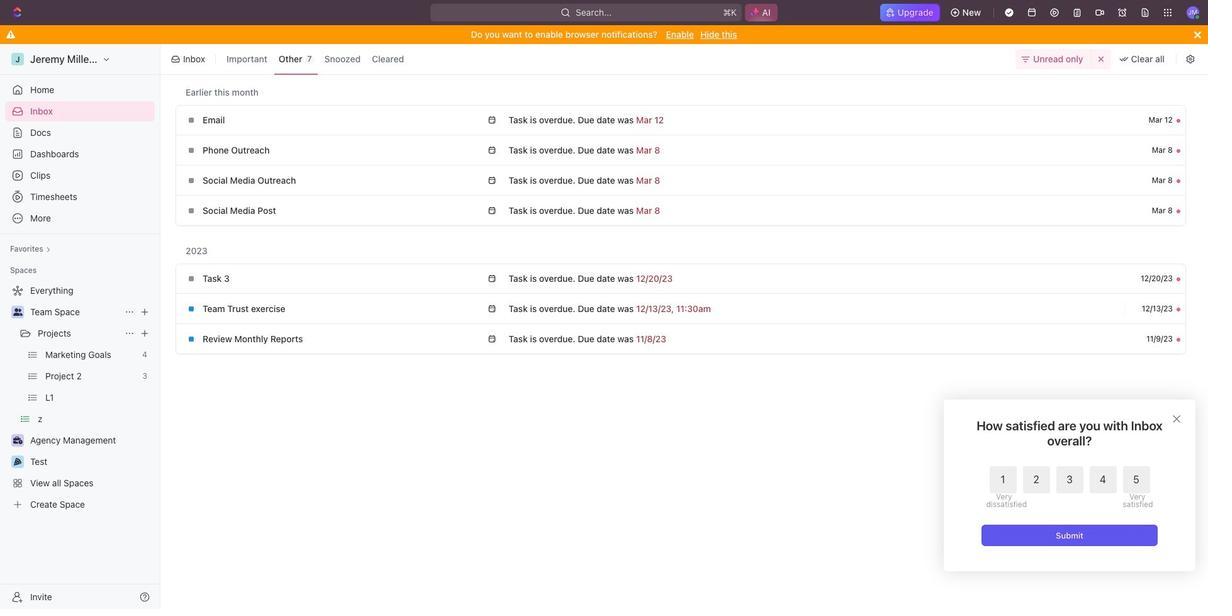 Task type: locate. For each thing, give the bounding box(es) containing it.
dialog
[[944, 400, 1196, 571]]

jeremy miller's workspace, , element
[[11, 53, 24, 65]]

user group image
[[13, 308, 22, 316]]

0 vertical spatial unread image
[[1177, 179, 1180, 183]]

tree inside sidebar navigation
[[5, 281, 155, 515]]

4 unread image from the top
[[1177, 307, 1180, 311]]

2 unread image from the top
[[1177, 149, 1180, 153]]

option group
[[986, 466, 1150, 508]]

tree
[[5, 281, 155, 515]]

1 vertical spatial unread image
[[1177, 277, 1180, 281]]

tab list
[[220, 42, 411, 77]]

business time image
[[13, 437, 22, 444]]

unread image
[[1177, 119, 1180, 123], [1177, 149, 1180, 153], [1177, 209, 1180, 213], [1177, 307, 1180, 311], [1177, 338, 1180, 341]]

sidebar navigation
[[0, 44, 163, 609]]

unread image
[[1177, 179, 1180, 183], [1177, 277, 1180, 281]]



Task type: vqa. For each thing, say whether or not it's contained in the screenshot.
'Task' to the right
no



Task type: describe. For each thing, give the bounding box(es) containing it.
1 unread image from the top
[[1177, 179, 1180, 183]]

1 unread image from the top
[[1177, 119, 1180, 123]]

2 unread image from the top
[[1177, 277, 1180, 281]]

3 unread image from the top
[[1177, 209, 1180, 213]]

5 unread image from the top
[[1177, 338, 1180, 341]]

pizza slice image
[[14, 458, 21, 466]]



